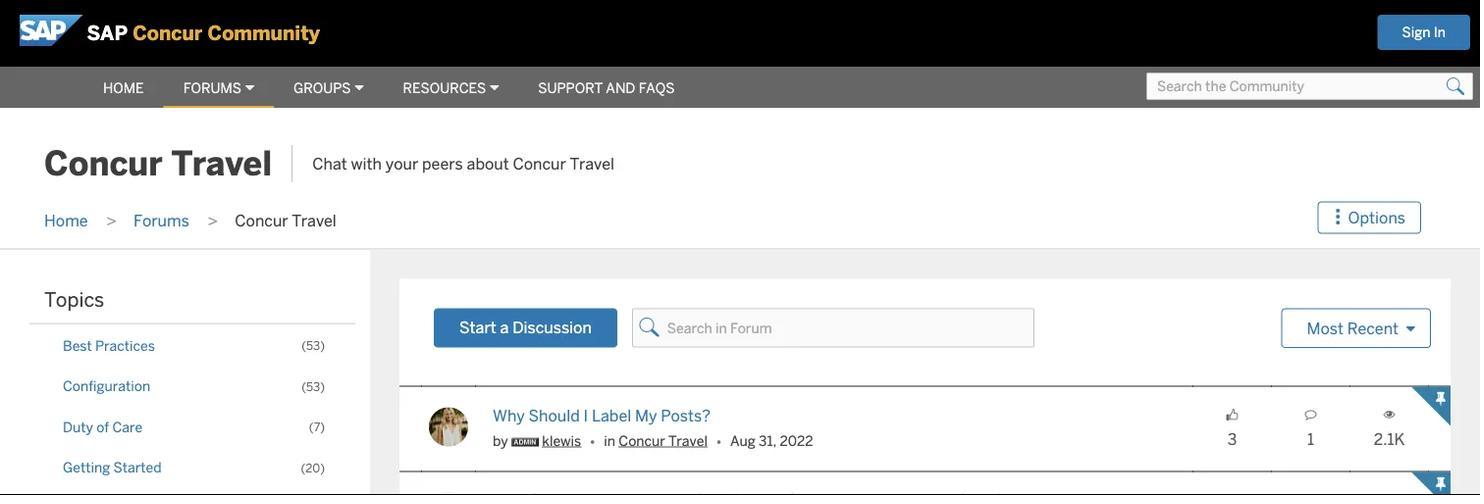 Task type: locate. For each thing, give the bounding box(es) containing it.
travel
[[171, 142, 272, 185], [570, 154, 614, 174], [292, 210, 337, 230], [668, 433, 708, 450]]

aug
[[730, 433, 756, 450]]

0 vertical spatial (53)
[[302, 339, 325, 354]]

(7)
[[309, 420, 325, 435]]

practices
[[95, 337, 155, 355]]

2 (53) from the top
[[302, 379, 325, 395]]

configuration link
[[49, 372, 336, 403]]

home
[[103, 80, 144, 97], [44, 210, 88, 230]]

home link
[[83, 71, 164, 106], [34, 210, 98, 230]]

0 vertical spatial forums
[[183, 80, 241, 97]]

started
[[113, 459, 162, 477]]

faqs
[[639, 80, 675, 97]]

home down the sap
[[103, 80, 144, 97]]

0 vertical spatial home link
[[83, 71, 164, 106]]

(20)
[[301, 461, 325, 476]]

list
[[34, 193, 1328, 249], [49, 331, 336, 484]]

in concur travel
[[604, 433, 708, 450]]

2.1k
[[1374, 429, 1405, 449]]

klewis link
[[542, 433, 581, 450]]

posts?
[[661, 406, 711, 426]]

(53) for configuration
[[302, 379, 325, 395]]

forums
[[183, 80, 241, 97], [134, 210, 189, 230]]

0 vertical spatial list
[[34, 193, 1328, 249]]

1 vertical spatial forums
[[134, 210, 189, 230]]

1 vertical spatial list
[[49, 331, 336, 484]]

1 vertical spatial concur travel
[[235, 210, 337, 230]]

1 vertical spatial home link
[[34, 210, 98, 230]]

concur travel link
[[619, 433, 708, 450]]

groups
[[294, 80, 351, 97]]

concur
[[133, 21, 202, 46], [44, 142, 163, 185], [513, 154, 566, 174], [235, 210, 288, 230], [619, 433, 665, 450]]

2022
[[780, 433, 813, 450]]

resources link
[[383, 71, 519, 106]]

1 (53) from the top
[[302, 339, 325, 354]]

community manager image
[[511, 438, 539, 447]]

1 vertical spatial (53)
[[302, 379, 325, 395]]

duty
[[63, 419, 93, 436]]

forums link
[[164, 71, 274, 106], [124, 210, 199, 230]]

None submit
[[1441, 73, 1470, 100], [632, 314, 666, 341], [1441, 73, 1470, 100], [632, 314, 666, 341]]

1 vertical spatial forums link
[[124, 210, 199, 230]]

home link up topics
[[34, 210, 98, 230]]

support and faqs link
[[519, 71, 694, 106]]

chat
[[312, 154, 347, 174]]

why
[[493, 406, 525, 426]]

peers
[[422, 154, 463, 174]]

concur travel
[[44, 142, 272, 185], [235, 210, 337, 230]]

1 horizontal spatial home
[[103, 80, 144, 97]]

1 vertical spatial home
[[44, 210, 88, 230]]

Search the Community text field
[[1146, 73, 1473, 100]]

your
[[385, 154, 418, 174]]

31,
[[759, 433, 777, 450]]

should
[[529, 406, 580, 426]]

getting started
[[63, 459, 162, 477]]

label
[[592, 406, 631, 426]]

with
[[351, 154, 382, 174]]

sign in
[[1402, 24, 1446, 41]]

home up topics
[[44, 210, 88, 230]]

menu bar
[[0, 66, 694, 108]]

options button
[[1318, 201, 1421, 234]]

sign
[[1402, 24, 1430, 41]]

home link for forums link for menu bar containing home
[[83, 71, 164, 106]]

(53)
[[302, 339, 325, 354], [302, 379, 325, 395]]

home link down the sap
[[83, 71, 164, 106]]

list containing home
[[34, 193, 1328, 249]]

views image
[[1383, 409, 1395, 423]]

home link inside list
[[34, 210, 98, 230]]

0 vertical spatial forums link
[[164, 71, 274, 106]]

resources
[[403, 80, 486, 97]]

recent
[[1347, 319, 1399, 339]]



Task type: vqa. For each thing, say whether or not it's contained in the screenshot.
Forums "link" for List containing Home
yes



Task type: describe. For each thing, give the bounding box(es) containing it.
concur travel inside list
[[235, 210, 337, 230]]

1
[[1307, 429, 1314, 449]]

options
[[1348, 207, 1406, 227]]

0 horizontal spatial home
[[44, 210, 88, 230]]

3
[[1228, 429, 1237, 449]]

in
[[1434, 24, 1446, 41]]

groups link
[[274, 71, 383, 106]]

home link for forums link corresponding to list containing home
[[34, 210, 98, 230]]

chat with your peers about concur travel
[[312, 154, 614, 174]]

support and faqs
[[538, 80, 675, 97]]

why should i label my posts?
[[493, 406, 711, 426]]

travel inside list
[[292, 210, 337, 230]]

duty of care link
[[49, 412, 336, 443]]

most recent link
[[1281, 309, 1431, 349]]

aug 31, 2022
[[730, 433, 813, 450]]

topics
[[44, 287, 104, 312]]

0 vertical spatial concur travel
[[44, 142, 272, 185]]

getting
[[63, 459, 110, 477]]

forums link for menu bar containing home
[[164, 71, 274, 106]]

a
[[500, 318, 509, 338]]

list containing best practices
[[49, 331, 336, 484]]

0 vertical spatial home
[[103, 80, 144, 97]]

community
[[208, 21, 320, 46]]

best
[[63, 337, 92, 355]]

forums link for list containing home
[[124, 210, 199, 230]]

klewis
[[542, 433, 581, 450]]

sign in link
[[1377, 15, 1470, 50]]

best practices link
[[49, 331, 336, 362]]

my
[[635, 406, 657, 426]]

why should i label my posts? link
[[493, 406, 711, 426]]

getting started link
[[49, 453, 336, 484]]

start a discussion
[[459, 318, 592, 338]]

by
[[493, 433, 511, 450]]

duty of care
[[63, 419, 143, 436]]

in
[[604, 433, 615, 450]]

discussion
[[512, 318, 592, 338]]

most recent
[[1307, 319, 1402, 339]]

of
[[96, 419, 109, 436]]

i
[[584, 406, 588, 426]]

and
[[606, 80, 635, 97]]

best practices
[[63, 337, 155, 355]]

start
[[459, 318, 496, 338]]

support
[[538, 80, 603, 97]]

start a discussion link
[[434, 309, 617, 348]]

Search in Forum text field
[[632, 309, 1034, 348]]

klewis image
[[429, 408, 468, 447]]

topics heading
[[44, 287, 104, 312]]

menu bar containing home
[[0, 66, 694, 108]]

most
[[1307, 319, 1344, 339]]

about
[[467, 154, 509, 174]]

sap image
[[20, 15, 83, 46]]

care
[[112, 419, 143, 436]]

(53) for best practices
[[302, 339, 325, 354]]

configuration
[[63, 378, 150, 396]]

sap concur community
[[87, 21, 320, 46]]

concur inside list
[[235, 210, 288, 230]]

sap
[[87, 21, 127, 46]]



